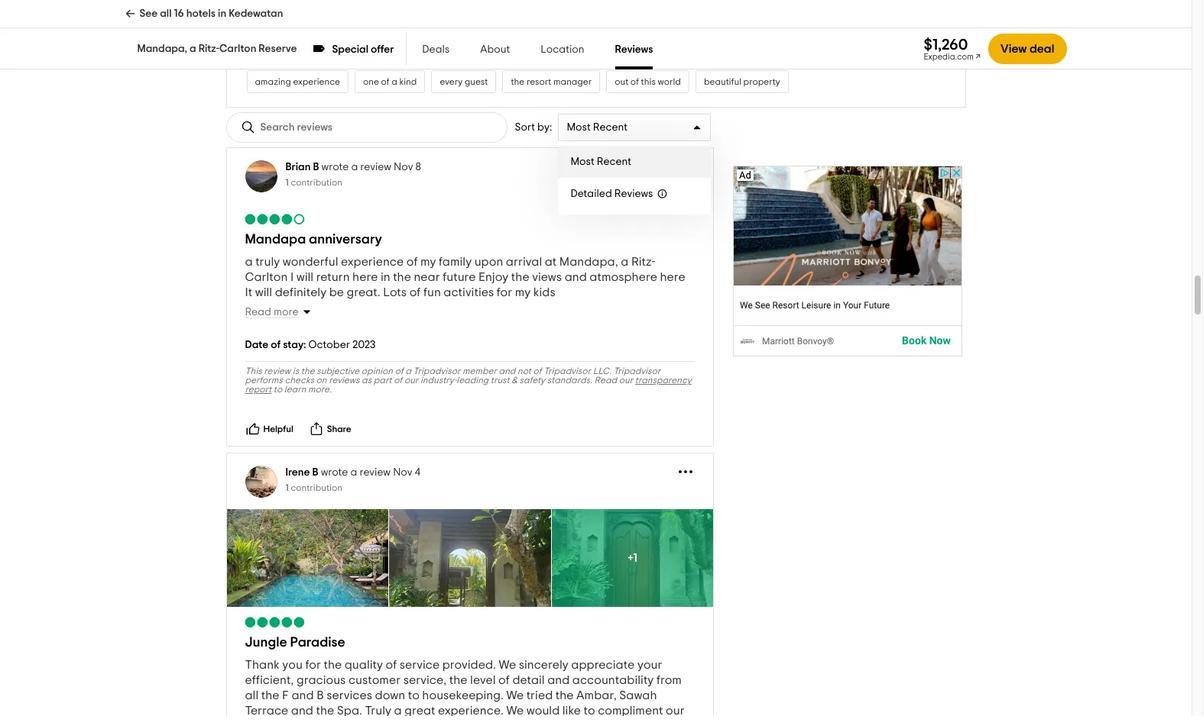 Task type: locate. For each thing, give the bounding box(es) containing it.
beautiful
[[704, 77, 741, 86]]

for
[[497, 287, 512, 299], [305, 660, 321, 672]]

a inside this review is the subjective opinion of a tripadvisor member and not of tripadvisor llc. tripadvisor performs checks on reviews as part of our industry-leading trust & safety standards. read our
[[405, 367, 411, 376]]

0 vertical spatial reviews
[[615, 44, 653, 55]]

contribution inside irene b wrote a review nov 4 1 contribution
[[291, 484, 342, 493]]

more
[[274, 307, 299, 318]]

most
[[567, 122, 591, 133], [570, 157, 594, 167]]

0 horizontal spatial here
[[352, 271, 378, 284]]

you
[[282, 660, 303, 672]]

enjoy
[[478, 271, 509, 284]]

0 vertical spatial 1
[[285, 178, 289, 187]]

a down "share"
[[350, 468, 357, 478]]

0 vertical spatial my
[[420, 256, 436, 268]]

gentlemen
[[643, 19, 688, 28]]

1 vertical spatial mandapa,
[[559, 256, 618, 268]]

reviews left as
[[329, 376, 360, 385]]

wrote for irene
[[321, 468, 348, 478]]

read down the it
[[245, 307, 271, 318]]

0 vertical spatial ritz-
[[198, 44, 219, 54]]

1 vertical spatial in
[[381, 271, 390, 284]]

1 horizontal spatial ritz-
[[631, 256, 655, 268]]

and left the not
[[499, 367, 515, 376]]

1 vertical spatial reviews
[[614, 189, 653, 200]]

will right i
[[296, 271, 313, 284]]

nov inside irene b wrote a review nov 4 1 contribution
[[393, 468, 412, 478]]

in
[[218, 8, 226, 19], [381, 271, 390, 284]]

1 horizontal spatial restaurant
[[487, 48, 531, 57]]

and down sincerely
[[547, 675, 570, 687]]

for up gracious
[[305, 660, 321, 672]]

restaurant up special offer
[[343, 19, 387, 28]]

to learn more.
[[271, 385, 332, 394]]

most recent down out
[[567, 122, 628, 133]]

nov inside 'brian b wrote a review nov 8 1 contribution'
[[394, 162, 413, 173]]

service inside butler service button
[[669, 48, 699, 57]]

0 vertical spatial to
[[273, 385, 282, 394]]

review inside this review is the subjective opinion of a tripadvisor member and not of tripadvisor llc. tripadvisor performs checks on reviews as part of our industry-leading trust & safety standards. read our
[[264, 367, 291, 376]]

recent up detailed reviews
[[597, 157, 631, 167]]

1 horizontal spatial service
[[669, 48, 699, 57]]

0 vertical spatial all
[[160, 8, 172, 19]]

experience down personal butler
[[293, 77, 340, 86]]

and right ladies
[[625, 19, 641, 28]]

b right irene
[[312, 468, 318, 478]]

thank
[[245, 660, 280, 672]]

view deal
[[1000, 43, 1054, 55]]

irene b link
[[285, 468, 318, 478]]

1 vertical spatial nov
[[393, 468, 412, 478]]

the resort manager
[[511, 77, 592, 86]]

kids left club
[[537, 19, 554, 28]]

nov left 4
[[393, 468, 412, 478]]

manager inside the general manager button
[[392, 48, 431, 57]]

0 horizontal spatial service
[[400, 660, 440, 672]]

b right brian
[[313, 162, 319, 173]]

a right part
[[405, 367, 411, 376]]

2 horizontal spatial tripadvisor
[[613, 367, 661, 376]]

the up gracious
[[324, 660, 342, 672]]

in inside a truly wonderful experience of my family upon arrival at mandapa, a ritz- carlton i will return here in the near future enjoy the views and atmosphere here it will definitely be great. lots of fun activities for my kids
[[381, 271, 390, 284]]

read more
[[245, 307, 299, 318]]

trust
[[491, 376, 510, 385]]

wrote right irene b link
[[321, 468, 348, 478]]

detailed
[[570, 189, 612, 200]]

1 vertical spatial my
[[515, 287, 531, 299]]

contribution inside 'brian b wrote a review nov 8 1 contribution'
[[291, 178, 342, 187]]

1 vertical spatial manager
[[553, 77, 592, 86]]

1 horizontal spatial our
[[554, 48, 568, 57]]

ladies and gentlemen button
[[589, 12, 696, 35]]

most up detailed
[[570, 157, 594, 167]]

service,
[[403, 675, 447, 687]]

the up lots
[[393, 271, 411, 284]]

truly
[[255, 256, 280, 268]]

1 vertical spatial kids
[[533, 287, 555, 299]]

0 horizontal spatial to
[[273, 385, 282, 394]]

view
[[1000, 43, 1027, 55]]

0 vertical spatial manager
[[392, 48, 431, 57]]

a down hotels
[[190, 44, 196, 54]]

1 vertical spatial b
[[312, 468, 318, 478]]

1 vertical spatial all
[[245, 690, 259, 702]]

0 vertical spatial reviews
[[267, 19, 298, 28]]

1 horizontal spatial tripadvisor
[[544, 367, 591, 376]]

1 vertical spatial reviews
[[329, 376, 360, 385]]

service up service,
[[400, 660, 440, 672]]

the left reserve at the top
[[410, 19, 424, 28]]

wrote inside irene b wrote a review nov 4 1 contribution
[[321, 468, 348, 478]]

review left 4
[[360, 468, 391, 478]]

0 horizontal spatial reviews
[[267, 19, 298, 28]]

in up lots
[[381, 271, 390, 284]]

jungle paradise link
[[245, 637, 345, 650]]

0 vertical spatial wrote
[[321, 162, 349, 173]]

would
[[526, 706, 560, 717]]

0 horizontal spatial read
[[245, 307, 271, 318]]

reviews right detailed
[[614, 189, 653, 200]]

my down 'arrival'
[[515, 287, 531, 299]]

0 vertical spatial service
[[669, 48, 699, 57]]

0 horizontal spatial experience
[[293, 77, 340, 86]]

ritz- up "atmosphere"
[[631, 256, 655, 268]]

0 horizontal spatial butler
[[294, 48, 319, 57]]

1 vertical spatial service
[[400, 660, 440, 672]]

your
[[637, 660, 662, 672]]

a down the down
[[394, 706, 402, 717]]

b inside irene b wrote a review nov 4 1 contribution
[[312, 468, 318, 478]]

1 horizontal spatial for
[[497, 287, 512, 299]]

to left learn
[[273, 385, 282, 394]]

vintage
[[710, 19, 742, 28]]

the
[[410, 19, 424, 28], [480, 19, 494, 28], [342, 48, 356, 57], [511, 77, 525, 86], [393, 271, 411, 284], [511, 271, 529, 284], [301, 367, 315, 376], [324, 660, 342, 672], [449, 675, 467, 687], [261, 690, 279, 702], [555, 690, 574, 702], [316, 706, 334, 717]]

to down 'ambar,'
[[584, 706, 595, 717]]

carlton down all
[[219, 44, 256, 54]]

1 vertical spatial ritz-
[[631, 256, 655, 268]]

2 tripadvisor from the left
[[544, 367, 591, 376]]

0 horizontal spatial for
[[305, 660, 321, 672]]

the left spa.
[[316, 706, 334, 717]]

2 vertical spatial to
[[584, 706, 595, 717]]

here up great.
[[352, 271, 378, 284]]

will right the it
[[255, 287, 272, 299]]

we down the detail
[[506, 690, 524, 702]]

activities
[[444, 287, 494, 299]]

+
[[628, 553, 633, 565]]

0 horizontal spatial our
[[404, 376, 418, 385]]

to up great
[[408, 690, 419, 702]]

1 vertical spatial contribution
[[291, 484, 342, 493]]

fun
[[423, 287, 441, 299]]

near
[[414, 271, 440, 284]]

foie gras
[[784, 19, 821, 28]]

1 horizontal spatial in
[[381, 271, 390, 284]]

service up world
[[669, 48, 699, 57]]

the left f
[[261, 690, 279, 702]]

transparency report
[[245, 376, 692, 394]]

restaurant inside button
[[487, 48, 531, 57]]

ladies
[[597, 19, 623, 28]]

compliment
[[598, 706, 663, 717]]

one of a kind
[[363, 77, 417, 86]]

1 vertical spatial to
[[408, 690, 419, 702]]

llc.
[[593, 367, 611, 376]]

brian b link
[[285, 162, 319, 173]]

hotels
[[186, 8, 216, 19]]

manager for the general manager
[[392, 48, 431, 57]]

quality
[[345, 660, 383, 672]]

restaurant inside "button"
[[343, 19, 387, 28]]

1 horizontal spatial my
[[515, 287, 531, 299]]

1 butler from the left
[[294, 48, 319, 57]]

reviews right all
[[267, 19, 298, 28]]

for inside a truly wonderful experience of my family upon arrival at mandapa, a ritz- carlton i will return here in the near future enjoy the views and atmosphere here it will definitely be great. lots of fun activities for my kids
[[497, 287, 512, 299]]

review for irene
[[360, 468, 391, 478]]

2 contribution from the top
[[291, 484, 342, 493]]

1 horizontal spatial all
[[245, 690, 259, 702]]

0 vertical spatial review
[[360, 162, 391, 173]]

accountability
[[572, 675, 654, 687]]

we up the detail
[[499, 660, 516, 672]]

a inside irene b wrote a review nov 4 1 contribution
[[350, 468, 357, 478]]

0 vertical spatial carlton
[[219, 44, 256, 54]]

learn
[[284, 385, 306, 394]]

butler inside button
[[294, 48, 319, 57]]

1 inside 'brian b wrote a review nov 8 1 contribution'
[[285, 178, 289, 187]]

0 vertical spatial recent
[[593, 122, 628, 133]]

reviews inside this review is the subjective opinion of a tripadvisor member and not of tripadvisor llc. tripadvisor performs checks on reviews as part of our industry-leading trust & safety standards. read our
[[329, 376, 360, 385]]

and inside "button"
[[625, 19, 641, 28]]

0 horizontal spatial restaurant
[[343, 19, 387, 28]]

anniversary
[[309, 233, 382, 247]]

8
[[415, 162, 421, 173]]

recent down out
[[593, 122, 628, 133]]

contribution down irene b link
[[291, 484, 342, 493]]

0 horizontal spatial tripadvisor
[[413, 367, 460, 376]]

performs
[[245, 376, 283, 385]]

1 vertical spatial we
[[506, 690, 524, 702]]

1 tripadvisor from the left
[[413, 367, 460, 376]]

1 for brian
[[285, 178, 289, 187]]

vintage tour button
[[702, 12, 770, 35]]

1 vertical spatial review
[[264, 367, 291, 376]]

0 vertical spatial contribution
[[291, 178, 342, 187]]

0 vertical spatial will
[[296, 271, 313, 284]]

definitely
[[275, 287, 327, 299]]

standards.
[[547, 376, 592, 385]]

a right brian b link
[[351, 162, 358, 173]]

lots
[[383, 287, 407, 299]]

guest
[[465, 77, 488, 86]]

1 vertical spatial 1
[[285, 484, 289, 493]]

1 vertical spatial restaurant
[[487, 48, 531, 57]]

we left would in the left bottom of the page
[[506, 706, 524, 717]]

2 here from the left
[[660, 271, 685, 284]]

0 vertical spatial kids
[[537, 19, 554, 28]]

2 butler from the left
[[642, 48, 667, 57]]

read right standards.
[[594, 376, 617, 385]]

my
[[420, 256, 436, 268], [515, 287, 531, 299]]

great.
[[347, 287, 380, 299]]

our right llc. on the bottom of the page
[[619, 376, 633, 385]]

experience inside a truly wonderful experience of my family upon arrival at mandapa, a ritz- carlton i will return here in the near future enjoy the views and atmosphere here it will definitely be great. lots of fun activities for my kids
[[341, 256, 404, 268]]

0 vertical spatial restaurant
[[343, 19, 387, 28]]

1 horizontal spatial here
[[660, 271, 685, 284]]

transparency
[[635, 376, 692, 385]]

reviews down the "ladies and gentlemen"
[[615, 44, 653, 55]]

1 vertical spatial will
[[255, 287, 272, 299]]

and inside a truly wonderful experience of my family upon arrival at mandapa, a ritz- carlton i will return here in the near future enjoy the views and atmosphere here it will definitely be great. lots of fun activities for my kids
[[565, 271, 587, 284]]

search image
[[240, 120, 256, 135]]

and right views
[[565, 271, 587, 284]]

experience inside button
[[293, 77, 340, 86]]

0 vertical spatial experience
[[293, 77, 340, 86]]

return
[[316, 271, 350, 284]]

transparency report link
[[245, 376, 692, 394]]

nov for 8
[[394, 162, 413, 173]]

see all 16 hotels in kedewatan
[[139, 8, 283, 19]]

most right by:
[[567, 122, 591, 133]]

for down the enjoy
[[497, 287, 512, 299]]

0 vertical spatial mandapa,
[[137, 44, 187, 54]]

butler up this
[[642, 48, 667, 57]]

1 inside irene b wrote a review nov 4 1 contribution
[[285, 484, 289, 493]]

the general manager
[[342, 48, 431, 57]]

0 vertical spatial nov
[[394, 162, 413, 173]]

opinion
[[361, 367, 393, 376]]

1 horizontal spatial manager
[[553, 77, 592, 86]]

1 horizontal spatial reviews
[[329, 376, 360, 385]]

review inside 'brian b wrote a review nov 8 1 contribution'
[[360, 162, 391, 173]]

review inside irene b wrote a review nov 4 1 contribution
[[360, 468, 391, 478]]

1 vertical spatial carlton
[[245, 271, 288, 284]]

1 vertical spatial wrote
[[321, 468, 348, 478]]

restaurant down river
[[487, 48, 531, 57]]

review left the is
[[264, 367, 291, 376]]

1 horizontal spatial butler
[[642, 48, 667, 57]]

0 horizontal spatial all
[[160, 8, 172, 19]]

wrote inside 'brian b wrote a review nov 8 1 contribution'
[[321, 162, 349, 173]]

and
[[625, 19, 641, 28], [565, 271, 587, 284], [499, 367, 515, 376], [547, 675, 570, 687], [292, 690, 314, 702], [291, 706, 313, 717]]

ritz- down see all 16 hotels in kedewatan
[[198, 44, 219, 54]]

1 horizontal spatial read
[[594, 376, 617, 385]]

0 vertical spatial b
[[313, 162, 319, 173]]

contribution down brian b link
[[291, 178, 342, 187]]

1 vertical spatial read
[[594, 376, 617, 385]]

read
[[245, 307, 271, 318], [594, 376, 617, 385]]

reviews
[[267, 19, 298, 28], [329, 376, 360, 385]]

nov left 8
[[394, 162, 413, 173]]

mandapa, down see
[[137, 44, 187, 54]]

experience
[[293, 77, 340, 86], [341, 256, 404, 268]]

resort
[[527, 77, 551, 86]]

kids inside a truly wonderful experience of my family upon arrival at mandapa, a ritz- carlton i will return here in the near future enjoy the views and atmosphere here it will definitely be great. lots of fun activities for my kids
[[533, 287, 555, 299]]

i
[[290, 271, 294, 284]]

date of stay: october 2023
[[245, 340, 376, 351]]

a left kind
[[392, 77, 397, 86]]

mandapa, up "atmosphere"
[[559, 256, 618, 268]]

butler up amazing experience
[[294, 48, 319, 57]]

my up near at the left top
[[420, 256, 436, 268]]

manager inside the resort manager button
[[553, 77, 592, 86]]

b inside 'brian b wrote a review nov 8 1 contribution'
[[313, 162, 319, 173]]

read inside this review is the subjective opinion of a tripadvisor member and not of tripadvisor llc. tripadvisor performs checks on reviews as part of our industry-leading trust & safety standards. read our
[[594, 376, 617, 385]]

manager up kind
[[392, 48, 431, 57]]

0 horizontal spatial will
[[255, 287, 272, 299]]

sincerely
[[519, 660, 569, 672]]

0 horizontal spatial in
[[218, 8, 226, 19]]

2 vertical spatial b
[[317, 690, 324, 702]]

1 vertical spatial for
[[305, 660, 321, 672]]

all up the terrace
[[245, 690, 259, 702]]

a inside 'brian b wrote a review nov 8 1 contribution'
[[351, 162, 358, 173]]

kids down views
[[533, 287, 555, 299]]

b down gracious
[[317, 690, 324, 702]]

0 horizontal spatial manager
[[392, 48, 431, 57]]

2023
[[352, 340, 376, 351]]

wrote right brian b link
[[321, 162, 349, 173]]

b inside thank you for the quality of service provided. we sincerely appreciate your efficient, gracious customer service, the level of detail and accountability from all the f and b services down to housekeeping. we tried the ambar, sawah terrace and the spa. truly a great experience. we would like to compliment
[[317, 690, 324, 702]]

ritz- inside a truly wonderful experience of my family upon arrival at mandapa, a ritz- carlton i will return here in the near future enjoy the views and atmosphere here it will definitely be great. lots of fun activities for my kids
[[631, 256, 655, 268]]

leading
[[457, 376, 489, 385]]

review left 8
[[360, 162, 391, 173]]

0 vertical spatial for
[[497, 287, 512, 299]]

out
[[615, 77, 628, 86]]

the left resort
[[511, 77, 525, 86]]

of inside button
[[630, 77, 639, 86]]

0 vertical spatial in
[[218, 8, 226, 19]]

1 contribution from the top
[[291, 178, 342, 187]]

every
[[440, 77, 463, 86]]

mandapa, a ritz-carlton reserve
[[137, 44, 297, 54]]

kubu
[[321, 19, 341, 28]]

our down club
[[554, 48, 568, 57]]

in right hotels
[[218, 8, 226, 19]]

manager down our honeymoon at the top
[[553, 77, 592, 86]]

here right "atmosphere"
[[660, 271, 685, 284]]

the right the is
[[301, 367, 315, 376]]

2 vertical spatial 1
[[633, 553, 637, 565]]

our left the industry-
[[404, 376, 418, 385]]

1 vertical spatial experience
[[341, 256, 404, 268]]

amazing
[[255, 77, 291, 86]]

all left 16
[[160, 8, 172, 19]]

carlton down truly
[[245, 271, 288, 284]]

here
[[352, 271, 378, 284], [660, 271, 685, 284]]

restaurant for kubu restaurant
[[343, 19, 387, 28]]

most recent up detailed
[[570, 157, 631, 167]]

1 horizontal spatial mandapa,
[[559, 256, 618, 268]]

jungle
[[245, 637, 287, 650]]

we
[[499, 660, 516, 672], [506, 690, 524, 702], [506, 706, 524, 717]]

property
[[743, 77, 780, 86]]

0 vertical spatial most
[[567, 122, 591, 133]]

every guest button
[[431, 70, 496, 93]]

checks
[[285, 376, 314, 385]]

ritz-
[[198, 44, 219, 54], [631, 256, 655, 268]]

2 vertical spatial review
[[360, 468, 391, 478]]

view deal button
[[988, 34, 1067, 64]]

terrace
[[454, 48, 485, 57]]

butler inside button
[[642, 48, 667, 57]]

experience up great.
[[341, 256, 404, 268]]

review
[[360, 162, 391, 173], [264, 367, 291, 376], [360, 468, 391, 478]]

about
[[480, 44, 510, 55]]

and right the terrace
[[291, 706, 313, 717]]

1 horizontal spatial experience
[[341, 256, 404, 268]]

like
[[562, 706, 581, 717]]



Task type: vqa. For each thing, say whether or not it's contained in the screenshot.
Cabin's The Reviews
no



Task type: describe. For each thing, give the bounding box(es) containing it.
2 horizontal spatial to
[[584, 706, 595, 717]]

1 here from the left
[[352, 271, 378, 284]]

amazing experience
[[255, 77, 340, 86]]

1 for irene
[[285, 484, 289, 493]]

the up "housekeeping."
[[449, 675, 467, 687]]

kedewatan
[[229, 8, 283, 19]]

by:
[[537, 122, 552, 133]]

ambar,
[[576, 690, 617, 702]]

butler service
[[642, 48, 699, 57]]

rice button
[[835, 12, 868, 35]]

and inside this review is the subjective opinion of a tripadvisor member and not of tripadvisor llc. tripadvisor performs checks on reviews as part of our industry-leading trust & safety standards. read our
[[499, 367, 515, 376]]

the up 'like'
[[555, 690, 574, 702]]

foie
[[784, 19, 800, 28]]

experience.
[[438, 706, 504, 717]]

0 vertical spatial read
[[245, 307, 271, 318]]

contribution for irene
[[291, 484, 342, 493]]

the inside 'button'
[[410, 19, 424, 28]]

customer
[[348, 675, 401, 687]]

for inside thank you for the quality of service provided. we sincerely appreciate your efficient, gracious customer service, the level of detail and accountability from all the f and b services down to housekeeping. we tried the ambar, sawah terrace and the spa. truly a great experience. we would like to compliment
[[305, 660, 321, 672]]

nov for 4
[[393, 468, 412, 478]]

kids inside button
[[537, 19, 554, 28]]

great
[[404, 706, 435, 717]]

1 vertical spatial most
[[570, 157, 594, 167]]

1 horizontal spatial will
[[296, 271, 313, 284]]

at
[[545, 256, 557, 268]]

b for irene
[[312, 468, 318, 478]]

1 vertical spatial most recent
[[570, 157, 631, 167]]

0 vertical spatial we
[[499, 660, 516, 672]]

Search search field
[[260, 121, 372, 134]]

wrote for brian
[[321, 162, 349, 173]]

the down 'arrival'
[[511, 271, 529, 284]]

a up "atmosphere"
[[621, 256, 629, 268]]

mandapa, inside a truly wonderful experience of my family upon arrival at mandapa, a ritz- carlton i will return here in the near future enjoy the views and atmosphere here it will definitely be great. lots of fun activities for my kids
[[559, 256, 618, 268]]

and right f
[[292, 690, 314, 702]]

sort by:
[[515, 122, 552, 133]]

out of this world button
[[606, 70, 689, 93]]

expedia.com
[[924, 52, 974, 61]]

special offer
[[332, 44, 394, 55]]

atmosphere
[[590, 271, 657, 284]]

0 horizontal spatial ritz-
[[198, 44, 219, 54]]

jungle paradise
[[245, 637, 345, 650]]

+ 1
[[628, 553, 637, 565]]

family
[[439, 256, 472, 268]]

$1,260
[[924, 37, 968, 52]]

more.
[[308, 385, 332, 394]]

share
[[327, 425, 351, 434]]

&
[[512, 376, 517, 385]]

carlton inside a truly wonderful experience of my family upon arrival at mandapa, a ritz- carlton i will return here in the near future enjoy the views and atmosphere here it will definitely be great. lots of fun activities for my kids
[[245, 271, 288, 284]]

2 vertical spatial we
[[506, 706, 524, 717]]

kubu restaurant button
[[313, 12, 396, 35]]

of inside button
[[381, 77, 390, 86]]

the general manager button
[[334, 41, 439, 64]]

spa.
[[337, 706, 362, 717]]

our honeymoon button
[[546, 41, 628, 64]]

kids club button
[[529, 12, 583, 35]]

services
[[327, 690, 372, 702]]

personal butler
[[255, 48, 319, 57]]

a truly wonderful experience of my family upon arrival at mandapa, a ritz- carlton i will return here in the near future enjoy the views and atmosphere here it will definitely be great. lots of fun activities for my kids
[[245, 256, 685, 299]]

a left truly
[[245, 256, 253, 268]]

our honeymoon
[[554, 48, 619, 57]]

kubu restaurant
[[321, 19, 387, 28]]

helpful
[[263, 425, 293, 434]]

terrace restaurant button
[[445, 41, 540, 64]]

2 horizontal spatial our
[[619, 376, 633, 385]]

thank you for the quality of service provided. we sincerely appreciate your efficient, gracious customer service, the level of detail and accountability from all the f and b services down to housekeeping. we tried the ambar, sawah terrace and the spa. truly a great experience. we would like to compliment 
[[245, 660, 690, 717]]

upon
[[474, 256, 503, 268]]

beautiful property button
[[695, 70, 789, 93]]

restaurant for terrace restaurant
[[487, 48, 531, 57]]

our inside button
[[554, 48, 568, 57]]

offer
[[371, 44, 394, 55]]

appreciate
[[571, 660, 635, 672]]

as
[[362, 376, 372, 385]]

the reserve
[[410, 19, 457, 28]]

f
[[282, 690, 289, 702]]

see
[[139, 8, 158, 19]]

arrival
[[506, 256, 542, 268]]

a inside button
[[392, 77, 397, 86]]

october
[[308, 340, 350, 351]]

vintage tour
[[710, 19, 761, 28]]

paradise
[[290, 637, 345, 650]]

the inside this review is the subjective opinion of a tripadvisor member and not of tripadvisor llc. tripadvisor performs checks on reviews as part of our industry-leading trust & safety standards. read our
[[301, 367, 315, 376]]

safety
[[519, 376, 545, 385]]

manager for the resort manager
[[553, 77, 592, 86]]

level
[[470, 675, 496, 687]]

one of a kind button
[[355, 70, 425, 93]]

b for brian
[[313, 162, 319, 173]]

butler service button
[[634, 41, 708, 64]]

foie gras button
[[776, 12, 829, 35]]

provided.
[[442, 660, 496, 672]]

the left the general
[[342, 48, 356, 57]]

review for brian
[[360, 162, 391, 173]]

all reviews button
[[246, 12, 306, 35]]

service inside thank you for the quality of service provided. we sincerely appreciate your efficient, gracious customer service, the level of detail and accountability from all the f and b services down to housekeeping. we tried the ambar, sawah terrace and the spa. truly a great experience. we would like to compliment
[[400, 660, 440, 672]]

out of this world
[[615, 77, 681, 86]]

every guest
[[440, 77, 488, 86]]

contribution for brian
[[291, 178, 342, 187]]

gras
[[802, 19, 821, 28]]

0 horizontal spatial mandapa,
[[137, 44, 187, 54]]

0 horizontal spatial my
[[420, 256, 436, 268]]

sort
[[515, 122, 535, 133]]

the left river
[[480, 19, 494, 28]]

irene b wrote a review nov 4 1 contribution
[[285, 468, 420, 493]]

river
[[496, 19, 514, 28]]

this
[[641, 77, 656, 86]]

1 horizontal spatial to
[[408, 690, 419, 702]]

irene
[[285, 468, 310, 478]]

tried
[[526, 690, 553, 702]]

kind
[[399, 77, 417, 86]]

reviews inside button
[[267, 19, 298, 28]]

the inside button
[[511, 77, 525, 86]]

3 tripadvisor from the left
[[613, 367, 661, 376]]

terrace restaurant
[[454, 48, 531, 57]]

1 vertical spatial recent
[[597, 157, 631, 167]]

all inside thank you for the quality of service provided. we sincerely appreciate your efficient, gracious customer service, the level of detail and accountability from all the f and b services down to housekeeping. we tried the ambar, sawah terrace and the spa. truly a great experience. we would like to compliment
[[245, 690, 259, 702]]

gracious
[[297, 675, 346, 687]]

tour
[[744, 19, 761, 28]]

a inside thank you for the quality of service provided. we sincerely appreciate your efficient, gracious customer service, the level of detail and accountability from all the f and b services down to housekeeping. we tried the ambar, sawah terrace and the spa. truly a great experience. we would like to compliment
[[394, 706, 402, 717]]

advertisement region
[[733, 166, 962, 357]]

not
[[517, 367, 531, 376]]

views
[[532, 271, 562, 284]]

reserve
[[426, 19, 457, 28]]

wonderful
[[283, 256, 338, 268]]

part
[[374, 376, 392, 385]]

0 vertical spatial most recent
[[567, 122, 628, 133]]



